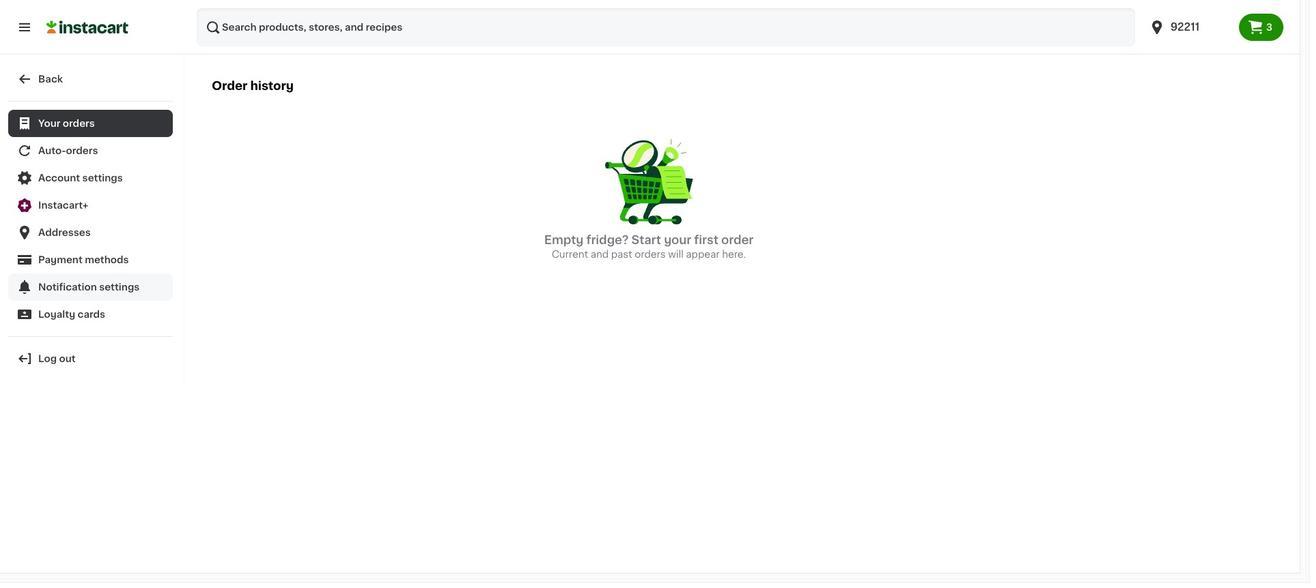 Task type: vqa. For each thing, say whether or not it's contained in the screenshot.
Barefoot related to Barefoot Cellars Pinot Grigio White Wine 1.5L
no



Task type: describe. For each thing, give the bounding box(es) containing it.
orders for your orders
[[63, 119, 95, 128]]

instacart+ link
[[8, 192, 173, 219]]

loyalty cards link
[[8, 301, 173, 329]]

settings for notification settings
[[99, 283, 140, 292]]

cards
[[78, 310, 105, 320]]

empty
[[544, 235, 583, 246]]

will
[[668, 250, 684, 259]]

past
[[611, 250, 632, 259]]

order history
[[212, 81, 294, 92]]

your orders link
[[8, 110, 173, 137]]

fridge?
[[586, 235, 629, 246]]

Search field
[[197, 8, 1135, 46]]

notification settings
[[38, 283, 140, 292]]

back link
[[8, 66, 173, 93]]

settings for account settings
[[82, 173, 123, 183]]

start
[[632, 235, 661, 246]]

log
[[38, 354, 57, 364]]

your
[[664, 235, 691, 246]]

auto-orders
[[38, 146, 98, 156]]

loyalty
[[38, 310, 75, 320]]

notification
[[38, 283, 97, 292]]

out
[[59, 354, 76, 364]]

here.
[[722, 250, 746, 259]]

loyalty cards
[[38, 310, 105, 320]]

92211 button
[[1141, 8, 1239, 46]]

current
[[552, 250, 588, 259]]

3
[[1266, 23, 1273, 32]]

order
[[212, 81, 248, 92]]



Task type: locate. For each thing, give the bounding box(es) containing it.
orders up 'auto-orders'
[[63, 119, 95, 128]]

orders down 'start'
[[635, 250, 666, 259]]

log out link
[[8, 346, 173, 373]]

first
[[694, 235, 718, 246]]

orders up account settings
[[66, 146, 98, 156]]

your orders
[[38, 119, 95, 128]]

and
[[591, 250, 609, 259]]

None search field
[[197, 8, 1135, 46]]

notification settings link
[[8, 274, 173, 301]]

payment methods
[[38, 255, 129, 265]]

log out
[[38, 354, 76, 364]]

92211 button
[[1149, 8, 1231, 46]]

appear
[[686, 250, 720, 259]]

account
[[38, 173, 80, 183]]

methods
[[85, 255, 129, 265]]

settings down auto-orders link
[[82, 173, 123, 183]]

your
[[38, 119, 60, 128]]

addresses link
[[8, 219, 173, 247]]

1 vertical spatial orders
[[66, 146, 98, 156]]

2 vertical spatial orders
[[635, 250, 666, 259]]

0 vertical spatial settings
[[82, 173, 123, 183]]

settings down methods
[[99, 283, 140, 292]]

auto-
[[38, 146, 66, 156]]

3 button
[[1239, 14, 1283, 41]]

account settings link
[[8, 165, 173, 192]]

account settings
[[38, 173, 123, 183]]

orders for auto-orders
[[66, 146, 98, 156]]

payment methods link
[[8, 247, 173, 274]]

history
[[250, 81, 294, 92]]

orders
[[63, 119, 95, 128], [66, 146, 98, 156], [635, 250, 666, 259]]

instacart logo image
[[46, 19, 128, 36]]

addresses
[[38, 228, 91, 238]]

0 vertical spatial orders
[[63, 119, 95, 128]]

empty fridge? start your first order current and past orders will appear here.
[[544, 235, 754, 259]]

1 vertical spatial settings
[[99, 283, 140, 292]]

92211
[[1171, 22, 1199, 32]]

orders inside empty fridge? start your first order current and past orders will appear here.
[[635, 250, 666, 259]]

auto-orders link
[[8, 137, 173, 165]]

settings
[[82, 173, 123, 183], [99, 283, 140, 292]]

instacart+
[[38, 201, 88, 210]]

payment
[[38, 255, 83, 265]]

order
[[721, 235, 754, 246]]

back
[[38, 74, 63, 84]]



